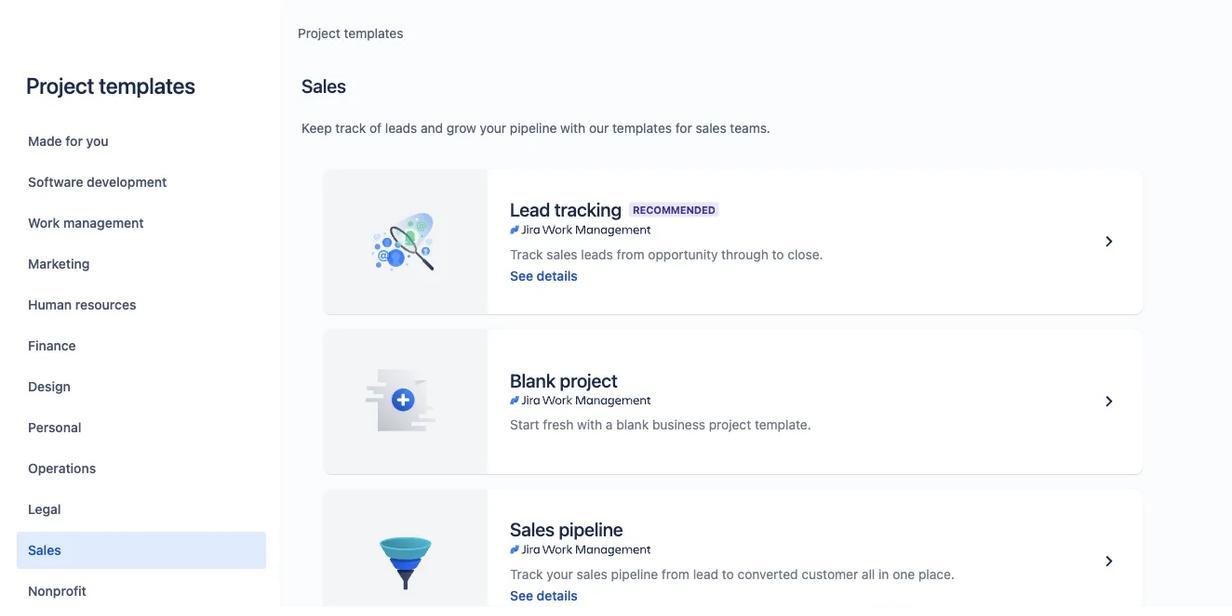 Task type: vqa. For each thing, say whether or not it's contained in the screenshot.
the leftmost 'for'
yes



Task type: describe. For each thing, give the bounding box(es) containing it.
legal button
[[17, 492, 266, 529]]

made
[[28, 134, 62, 149]]

see for lead tracking
[[510, 268, 533, 284]]

management
[[63, 216, 144, 231]]

work
[[28, 216, 60, 231]]

for inside button
[[65, 134, 83, 149]]

blank
[[510, 370, 556, 392]]

teams.
[[730, 121, 771, 136]]

software development button
[[17, 164, 266, 201]]

see details for lead
[[510, 268, 578, 284]]

1 vertical spatial project
[[709, 418, 752, 433]]

to for pipeline
[[722, 567, 734, 582]]

one
[[893, 567, 915, 582]]

track for sales pipeline
[[510, 567, 543, 582]]

finance
[[28, 338, 76, 354]]

software
[[28, 175, 83, 190]]

made for you button
[[17, 123, 266, 160]]

of
[[370, 121, 382, 136]]

details for pipeline
[[537, 588, 578, 604]]

close.
[[788, 247, 824, 262]]

0 horizontal spatial templates
[[99, 73, 195, 99]]

1 vertical spatial pipeline
[[559, 519, 623, 541]]

in
[[879, 567, 890, 582]]

1 vertical spatial leads
[[581, 247, 613, 262]]

details for tracking
[[537, 268, 578, 284]]

development
[[87, 175, 167, 190]]

nonprofit button
[[17, 574, 266, 608]]

1 vertical spatial project templates
[[26, 73, 195, 99]]

start
[[510, 418, 540, 433]]

design
[[28, 379, 71, 395]]

1 vertical spatial sales
[[510, 519, 555, 541]]

to for tracking
[[772, 247, 784, 262]]

1 horizontal spatial sales
[[302, 74, 346, 96]]

lead tracking image
[[1099, 231, 1121, 253]]

customer
[[802, 567, 859, 582]]

0 vertical spatial project
[[298, 26, 341, 41]]

1 vertical spatial from
[[662, 567, 690, 582]]

grow
[[447, 121, 477, 136]]

see details button for sales
[[510, 587, 578, 606]]

through
[[722, 247, 769, 262]]

lead
[[510, 199, 550, 221]]

a
[[606, 418, 613, 433]]

start fresh with a blank business project template.
[[510, 418, 812, 433]]

0 vertical spatial with
[[561, 121, 586, 136]]

0 horizontal spatial from
[[617, 247, 645, 262]]

track for lead tracking
[[510, 247, 543, 262]]

business
[[653, 418, 706, 433]]

lead
[[693, 567, 719, 582]]

design button
[[17, 369, 266, 406]]

marketing
[[28, 257, 90, 272]]

keep
[[302, 121, 332, 136]]



Task type: locate. For each thing, give the bounding box(es) containing it.
0 vertical spatial details
[[537, 268, 578, 284]]

blank
[[617, 418, 649, 433]]

project
[[298, 26, 341, 41], [26, 73, 94, 99]]

1 vertical spatial details
[[537, 588, 578, 604]]

0 horizontal spatial sales
[[28, 543, 61, 559]]

0 horizontal spatial project templates
[[26, 73, 195, 99]]

fresh
[[543, 418, 574, 433]]

operations button
[[17, 451, 266, 488]]

0 vertical spatial see details
[[510, 268, 578, 284]]

0 horizontal spatial leads
[[385, 121, 417, 136]]

1 horizontal spatial project templates
[[298, 26, 404, 41]]

1 horizontal spatial project
[[298, 26, 341, 41]]

your down sales pipeline at the bottom of page
[[547, 567, 573, 582]]

0 vertical spatial your
[[480, 121, 507, 136]]

keep track of leads and grow your pipeline with our templates for sales teams.
[[302, 121, 771, 136]]

track
[[336, 121, 366, 136]]

from left opportunity
[[617, 247, 645, 262]]

for left you
[[65, 134, 83, 149]]

see details button for lead
[[510, 267, 578, 285]]

blank project image
[[1099, 391, 1121, 413]]

2 vertical spatial sales
[[577, 567, 608, 582]]

1 horizontal spatial to
[[772, 247, 784, 262]]

1 see details from the top
[[510, 268, 578, 284]]

1 details from the top
[[537, 268, 578, 284]]

see for sales pipeline
[[510, 588, 533, 604]]

details
[[537, 268, 578, 284], [537, 588, 578, 604]]

0 vertical spatial project templates
[[298, 26, 404, 41]]

1 horizontal spatial from
[[662, 567, 690, 582]]

0 vertical spatial see details button
[[510, 267, 578, 285]]

from left lead
[[662, 567, 690, 582]]

1 track from the top
[[510, 247, 543, 262]]

2 track from the top
[[510, 567, 543, 582]]

2 see details button from the top
[[510, 587, 578, 606]]

you
[[86, 134, 109, 149]]

1 see from the top
[[510, 268, 533, 284]]

template.
[[755, 418, 812, 433]]

project up a
[[560, 370, 618, 392]]

sales down lead tracking
[[547, 247, 578, 262]]

lead tracking
[[510, 199, 622, 221]]

0 horizontal spatial project
[[560, 370, 618, 392]]

work management
[[28, 216, 144, 231]]

sales inside button
[[28, 543, 61, 559]]

track sales leads from opportunity through to close.
[[510, 247, 824, 262]]

sales left teams.
[[696, 121, 727, 136]]

sales pipeline
[[510, 519, 623, 541]]

see details button down the lead
[[510, 267, 578, 285]]

jira work management image
[[510, 223, 651, 238], [510, 223, 651, 238], [510, 394, 651, 409], [510, 394, 651, 409], [510, 543, 651, 558], [510, 543, 651, 558]]

1 horizontal spatial templates
[[344, 26, 404, 41]]

0 horizontal spatial project
[[26, 73, 94, 99]]

project templates
[[298, 26, 404, 41], [26, 73, 195, 99]]

personal button
[[17, 410, 266, 447]]

sales
[[696, 121, 727, 136], [547, 247, 578, 262], [577, 567, 608, 582]]

1 horizontal spatial your
[[547, 567, 573, 582]]

and
[[421, 121, 443, 136]]

0 vertical spatial sales
[[696, 121, 727, 136]]

1 horizontal spatial leads
[[581, 247, 613, 262]]

2 vertical spatial templates
[[613, 121, 672, 136]]

2 see details from the top
[[510, 588, 578, 604]]

human resources button
[[17, 287, 266, 324]]

see down the lead
[[510, 268, 533, 284]]

1 vertical spatial track
[[510, 567, 543, 582]]

leads down tracking
[[581, 247, 613, 262]]

1 vertical spatial to
[[722, 567, 734, 582]]

human
[[28, 297, 72, 313]]

all
[[862, 567, 875, 582]]

2 vertical spatial sales
[[28, 543, 61, 559]]

1 vertical spatial templates
[[99, 73, 195, 99]]

1 vertical spatial with
[[577, 418, 603, 433]]

see details down the lead
[[510, 268, 578, 284]]

see details button
[[510, 267, 578, 285], [510, 587, 578, 606]]

sales button
[[17, 533, 266, 570]]

recommended
[[633, 204, 716, 216]]

for left teams.
[[676, 121, 692, 136]]

see down sales pipeline at the bottom of page
[[510, 588, 533, 604]]

see details button down sales pipeline at the bottom of page
[[510, 587, 578, 606]]

1 vertical spatial see details
[[510, 588, 578, 604]]

project
[[560, 370, 618, 392], [709, 418, 752, 433]]

marketing button
[[17, 246, 266, 283]]

leads
[[385, 121, 417, 136], [581, 247, 613, 262]]

our
[[589, 121, 609, 136]]

sales
[[302, 74, 346, 96], [510, 519, 555, 541], [28, 543, 61, 559]]

details down lead tracking
[[537, 268, 578, 284]]

0 horizontal spatial for
[[65, 134, 83, 149]]

0 vertical spatial templates
[[344, 26, 404, 41]]

human resources
[[28, 297, 136, 313]]

with left a
[[577, 418, 603, 433]]

2 vertical spatial pipeline
[[611, 567, 658, 582]]

0 horizontal spatial to
[[722, 567, 734, 582]]

sales pipeline image
[[1099, 551, 1121, 574]]

2 horizontal spatial templates
[[613, 121, 672, 136]]

operations
[[28, 461, 96, 477]]

see
[[510, 268, 533, 284], [510, 588, 533, 604]]

2 see from the top
[[510, 588, 533, 604]]

your
[[480, 121, 507, 136], [547, 567, 573, 582]]

0 vertical spatial pipeline
[[510, 121, 557, 136]]

pipeline
[[510, 121, 557, 136], [559, 519, 623, 541], [611, 567, 658, 582]]

finance button
[[17, 328, 266, 365]]

1 vertical spatial sales
[[547, 247, 578, 262]]

sales down sales pipeline at the bottom of page
[[577, 567, 608, 582]]

to left the close. at the right
[[772, 247, 784, 262]]

1 see details button from the top
[[510, 267, 578, 285]]

to
[[772, 247, 784, 262], [722, 567, 734, 582]]

made for you
[[28, 134, 109, 149]]

project right business
[[709, 418, 752, 433]]

2 horizontal spatial sales
[[510, 519, 555, 541]]

personal
[[28, 420, 81, 436]]

your right grow
[[480, 121, 507, 136]]

0 vertical spatial track
[[510, 247, 543, 262]]

1 vertical spatial your
[[547, 567, 573, 582]]

software development
[[28, 175, 167, 190]]

for
[[676, 121, 692, 136], [65, 134, 83, 149]]

2 details from the top
[[537, 588, 578, 604]]

1 vertical spatial see details button
[[510, 587, 578, 606]]

resources
[[75, 297, 136, 313]]

0 vertical spatial see
[[510, 268, 533, 284]]

from
[[617, 247, 645, 262], [662, 567, 690, 582]]

1 vertical spatial see
[[510, 588, 533, 604]]

0 vertical spatial leads
[[385, 121, 417, 136]]

converted
[[738, 567, 798, 582]]

legal
[[28, 502, 61, 518]]

track down the lead
[[510, 247, 543, 262]]

work management button
[[17, 205, 266, 242]]

0 vertical spatial sales
[[302, 74, 346, 96]]

opportunity
[[648, 247, 718, 262]]

1 horizontal spatial for
[[676, 121, 692, 136]]

leads right of
[[385, 121, 417, 136]]

place.
[[919, 567, 955, 582]]

0 vertical spatial to
[[772, 247, 784, 262]]

to right lead
[[722, 567, 734, 582]]

tracking
[[555, 199, 622, 221]]

with
[[561, 121, 586, 136], [577, 418, 603, 433]]

track your sales pipeline from lead to converted customer all in one place.
[[510, 567, 955, 582]]

project templates link
[[298, 22, 404, 45]]

see details down sales pipeline at the bottom of page
[[510, 588, 578, 604]]

0 horizontal spatial your
[[480, 121, 507, 136]]

blank project
[[510, 370, 618, 392]]

1 vertical spatial project
[[26, 73, 94, 99]]

templates
[[344, 26, 404, 41], [99, 73, 195, 99], [613, 121, 672, 136]]

nonprofit
[[28, 584, 86, 600]]

see details
[[510, 268, 578, 284], [510, 588, 578, 604]]

see details for sales
[[510, 588, 578, 604]]

track
[[510, 247, 543, 262], [510, 567, 543, 582]]

with left our
[[561, 121, 586, 136]]

1 horizontal spatial project
[[709, 418, 752, 433]]

details down sales pipeline at the bottom of page
[[537, 588, 578, 604]]

track down sales pipeline at the bottom of page
[[510, 567, 543, 582]]

0 vertical spatial from
[[617, 247, 645, 262]]

0 vertical spatial project
[[560, 370, 618, 392]]



